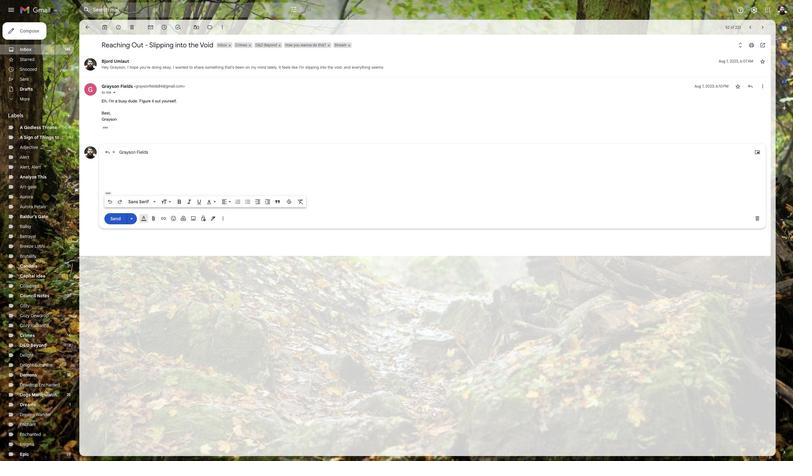 Task type: locate. For each thing, give the bounding box(es) containing it.
show trimmed content image
[[102, 126, 109, 130], [104, 192, 112, 195]]

bold ‪(⌘b)‬ image
[[176, 199, 183, 205]]

drafts link
[[20, 86, 33, 92]]

eh, i'm a busy dude. figure it out yourself.
[[102, 99, 177, 104]]

1 vertical spatial cozy
[[20, 313, 30, 319]]

add to tasks image
[[175, 24, 181, 30]]

how you wanna do this?
[[285, 43, 326, 47]]

1 vertical spatial 21
[[67, 294, 71, 299]]

archive image
[[102, 24, 108, 30]]

1 horizontal spatial aug
[[719, 59, 726, 64]]

d&d beyond for the d&d beyond 'button'
[[256, 43, 277, 47]]

grayson fields
[[119, 150, 148, 155]]

crimes
[[235, 43, 247, 47], [20, 333, 35, 339]]

7, left 6:07 am
[[727, 59, 729, 64]]

cozy for cozy radiance
[[20, 323, 30, 329]]

1 horizontal spatial i'm
[[299, 65, 304, 70]]

cozy up crimes link
[[20, 323, 30, 329]]

analyze this link
[[20, 175, 47, 180]]

a
[[20, 125, 23, 131], [20, 135, 23, 140]]

aug left 6:10 pm
[[695, 84, 702, 89]]

lush
[[35, 244, 44, 250]]

1 down 25
[[69, 403, 71, 408]]

to left share
[[190, 65, 193, 70]]

best, grayson
[[102, 111, 117, 122]]

aurora
[[20, 194, 33, 200], [20, 204, 33, 210]]

enchanted down enchant link
[[20, 432, 41, 438]]

1 for baldur's gate
[[69, 215, 71, 219]]

2023, inside aug 7, 2023, 6:07 am cell
[[730, 59, 740, 64]]

sans
[[128, 199, 138, 205]]

not starred checkbox right 6:07 am
[[760, 58, 766, 64]]

alert,
[[20, 165, 30, 170]]

0 vertical spatial show trimmed content image
[[102, 126, 109, 130]]

to left "come"
[[55, 135, 59, 140]]

0 vertical spatial crimes
[[235, 43, 247, 47]]

show trimmed content image down best, grayson
[[102, 126, 109, 130]]

toggle confidential mode image
[[200, 216, 206, 222]]

4 1 from the top
[[69, 274, 71, 279]]

delight down delight "link"
[[20, 363, 34, 369]]

0 horizontal spatial the
[[188, 41, 199, 49]]

0 horizontal spatial aug
[[695, 84, 702, 89]]

1 horizontal spatial into
[[320, 65, 327, 70]]

dewdrop up radiance
[[31, 313, 49, 319]]

grayson down best,
[[102, 117, 117, 122]]

older image
[[760, 24, 766, 30]]

compose button
[[2, 22, 47, 40]]

7, left 6:10 pm
[[703, 84, 705, 89]]

aug 7, 2023, 6:10 pm cell
[[695, 83, 729, 90]]

d&d beyond
[[256, 43, 277, 47], [20, 343, 47, 349]]

crimes right 'inbox' button at the left top of page
[[235, 43, 247, 47]]

sent link
[[20, 77, 29, 82]]

1 down 4
[[69, 135, 71, 140]]

2 vertical spatial grayson
[[119, 150, 136, 155]]

0 vertical spatial not starred image
[[760, 58, 766, 64]]

0 vertical spatial cozy
[[20, 304, 30, 309]]

d&d beyond up mind
[[256, 43, 277, 47]]

grayson up the me
[[102, 84, 119, 89]]

strikethrough ‪(⌘⇧x)‬ image
[[286, 199, 292, 205]]

1 cozy from the top
[[20, 304, 30, 309]]

ballsy
[[20, 224, 31, 230]]

0 vertical spatial into
[[175, 41, 187, 49]]

0 vertical spatial to
[[190, 65, 193, 70]]

enchanted link
[[20, 432, 41, 438]]

0 horizontal spatial i'm
[[109, 99, 114, 104]]

0 horizontal spatial alert
[[20, 155, 29, 160]]

aurora down art-gate
[[20, 194, 33, 200]]

quote ‪(⌘⇧9)‬ image
[[275, 199, 281, 205]]

the left void
[[188, 41, 199, 49]]

alert up analyze this link
[[31, 165, 41, 170]]

2 vertical spatial cozy
[[20, 323, 30, 329]]

yourself.
[[162, 99, 177, 104]]

1 vertical spatial 2023,
[[706, 84, 715, 89]]

a sign of things to come link
[[20, 135, 73, 140]]

a sign of things to come
[[20, 135, 73, 140]]

cozy for cozy link
[[20, 304, 30, 309]]

to
[[190, 65, 193, 70], [102, 90, 105, 95], [55, 135, 59, 140]]

0 vertical spatial 7,
[[727, 59, 729, 64]]

inbox inside button
[[218, 43, 227, 47]]

tab list
[[776, 20, 794, 440]]

come
[[60, 135, 73, 140]]

0 horizontal spatial i
[[127, 65, 129, 70]]

not starred image for aug 7, 2023, 6:07 am
[[760, 58, 766, 64]]

1 i from the left
[[127, 65, 129, 70]]

25
[[67, 393, 71, 398]]

0 horizontal spatial of
[[34, 135, 39, 140]]

1 horizontal spatial i
[[173, 65, 174, 70]]

1 horizontal spatial d&d
[[256, 43, 263, 47]]

0 horizontal spatial inbox
[[20, 47, 32, 52]]

0 vertical spatial d&d
[[256, 43, 263, 47]]

dogs manipulating time
[[20, 393, 71, 398]]

0 vertical spatial the
[[188, 41, 199, 49]]

beyond left 'how'
[[264, 43, 277, 47]]

1 horizontal spatial beyond
[[264, 43, 277, 47]]

a left the godless
[[20, 125, 23, 131]]

d&d inside 'button'
[[256, 43, 263, 47]]

beyond inside the d&d beyond 'button'
[[264, 43, 277, 47]]

brutality link
[[20, 254, 36, 259]]

0 vertical spatial aurora
[[20, 194, 33, 200]]

more image
[[219, 24, 226, 30]]

bulleted list ‪(⌘⇧8)‬ image
[[245, 199, 251, 205]]

cozy for cozy dewdrop
[[20, 313, 30, 319]]

0 horizontal spatial crimes
[[20, 333, 35, 339]]

aurora down aurora link at the left top of page
[[20, 204, 33, 210]]

crimes for 'crimes' button
[[235, 43, 247, 47]]

2023, for 6:07 am
[[730, 59, 740, 64]]

2023, left 6:07 am
[[730, 59, 740, 64]]

1 horizontal spatial alert
[[31, 165, 41, 170]]

sans serif
[[128, 199, 149, 205]]

crimes inside "labels" navigation
[[20, 333, 35, 339]]

0 horizontal spatial to
[[55, 135, 59, 140]]

enigma
[[20, 442, 34, 448]]

52 of 222
[[726, 25, 742, 30]]

d&d
[[256, 43, 263, 47], [20, 343, 29, 349]]

1 vertical spatial aug
[[695, 84, 702, 89]]

bjord
[[102, 59, 113, 64]]

report spam image
[[115, 24, 122, 30]]

a left 'sign' in the left of the page
[[20, 135, 23, 140]]

0 horizontal spatial d&d
[[20, 343, 29, 349]]

breeze lush link
[[20, 244, 44, 250]]

list containing bjord umlaut
[[79, 52, 769, 234]]

i'm left a
[[109, 99, 114, 104]]

labels heading
[[8, 113, 66, 119]]

2 vertical spatial to
[[55, 135, 59, 140]]

21 for council notes
[[67, 294, 71, 299]]

d&d beyond inside "labels" navigation
[[20, 343, 47, 349]]

dewdrop down 'demons'
[[20, 383, 38, 388]]

stream
[[335, 43, 347, 47]]

2 i from the left
[[173, 65, 174, 70]]

1 horizontal spatial not starred checkbox
[[760, 58, 766, 64]]

into down add to tasks "icon"
[[175, 41, 187, 49]]

1 vertical spatial crimes
[[20, 333, 35, 339]]

d&d beyond down crimes link
[[20, 343, 47, 349]]

0 vertical spatial aug
[[719, 59, 726, 64]]

alert up alert, on the left top of page
[[20, 155, 29, 160]]

0 vertical spatial d&d beyond
[[256, 43, 277, 47]]

grayson for grayson fields
[[119, 150, 136, 155]]

Not starred checkbox
[[760, 58, 766, 64], [735, 83, 742, 90]]

italic ‪(⌘i)‬ image
[[186, 199, 193, 205]]

grayson fields cell
[[102, 84, 185, 89]]

wanted
[[175, 65, 188, 70]]

1 for dreams
[[69, 403, 71, 408]]

petals
[[34, 204, 46, 210]]

1 vertical spatial not starred image
[[735, 83, 742, 90]]

inbox
[[218, 43, 227, 47], [20, 47, 32, 52]]

wander
[[36, 413, 51, 418]]

lately.
[[268, 65, 278, 70]]

of inside "labels" navigation
[[34, 135, 39, 140]]

to left the me
[[102, 90, 105, 95]]

1 right idea
[[69, 274, 71, 279]]

into
[[175, 41, 187, 49], [320, 65, 327, 70]]

1 vertical spatial fields
[[137, 150, 148, 155]]

dreams
[[20, 403, 36, 408]]

6
[[69, 87, 71, 91]]

capital idea
[[20, 274, 45, 279]]

more
[[20, 96, 30, 102]]

2023, inside aug 7, 2023, 6:10 pm cell
[[706, 84, 715, 89]]

seems
[[372, 65, 384, 70]]

a for a godless throne
[[20, 125, 23, 131]]

i right 'okay.'
[[173, 65, 174, 70]]

0 horizontal spatial fields
[[121, 84, 133, 89]]

0 vertical spatial i'm
[[299, 65, 304, 70]]

0 horizontal spatial not starred image
[[735, 83, 742, 90]]

attach files image
[[151, 216, 157, 222]]

1 for analyze this
[[69, 175, 71, 180]]

0 vertical spatial alert
[[20, 155, 29, 160]]

alert, alert link
[[20, 165, 41, 170]]

inbox inside "labels" navigation
[[20, 47, 32, 52]]

throne
[[42, 125, 57, 131]]

i left hope
[[127, 65, 129, 70]]

feels
[[282, 65, 291, 70]]

insert signature image
[[210, 216, 216, 222]]

snooze image
[[161, 24, 167, 30]]

collapse
[[20, 284, 37, 289]]

not starred checkbox right 6:10 pm
[[735, 83, 742, 90]]

art-gate
[[20, 184, 37, 190]]

adjective link
[[20, 145, 38, 150]]

show trimmed content image up undo ‪(⌘z)‬ image
[[104, 192, 112, 195]]

wanna
[[301, 43, 312, 47]]

delight for delight "link"
[[20, 353, 34, 359]]

sans serif option
[[127, 199, 152, 205]]

0 vertical spatial enchanted
[[39, 383, 60, 388]]

0 horizontal spatial 2023,
[[706, 84, 715, 89]]

aug 7, 2023, 6:07 am cell
[[719, 58, 754, 64]]

aug left 6:07 am
[[719, 59, 726, 64]]

aug for aug 7, 2023, 6:07 am
[[719, 59, 726, 64]]

d&d up delight "link"
[[20, 343, 29, 349]]

1 horizontal spatial 2023,
[[730, 59, 740, 64]]

2 aurora from the top
[[20, 204, 33, 210]]

i'm right like
[[299, 65, 304, 70]]

council notes link
[[20, 294, 49, 299]]

1 right this
[[69, 175, 71, 180]]

remove formatting ‪(⌘\)‬ image
[[298, 199, 304, 205]]

1 aurora from the top
[[20, 194, 33, 200]]

18
[[67, 373, 71, 378]]

1 vertical spatial aurora
[[20, 204, 33, 210]]

notes
[[37, 294, 49, 299]]

and
[[344, 65, 351, 70]]

cozy down cozy link
[[20, 313, 30, 319]]

1 1 from the top
[[69, 135, 71, 140]]

inbox up starred link
[[20, 47, 32, 52]]

7, for aug 7, 2023, 6:10 pm
[[703, 84, 705, 89]]

5 1 from the top
[[69, 403, 71, 408]]

delete image
[[129, 24, 135, 30]]

1 vertical spatial of
[[34, 135, 39, 140]]

1 vertical spatial alert
[[31, 165, 41, 170]]

aug inside aug 7, 2023, 6:10 pm cell
[[695, 84, 702, 89]]

beyond for d&d beyond link
[[31, 343, 47, 349]]

main menu image
[[7, 6, 15, 14]]

settings image
[[751, 6, 758, 14]]

list
[[79, 52, 769, 234]]

2 cozy from the top
[[20, 313, 30, 319]]

None search field
[[79, 2, 303, 17]]

cozy
[[20, 304, 30, 309], [20, 313, 30, 319], [20, 323, 30, 329]]

type of response image
[[104, 149, 111, 156]]

1 horizontal spatial not starred image
[[760, 58, 766, 64]]

1 horizontal spatial of
[[731, 25, 735, 30]]

1 vertical spatial show trimmed content image
[[104, 192, 112, 195]]

fields for grayson fields
[[137, 150, 148, 155]]

crimes button
[[234, 42, 248, 48]]

3 1 from the top
[[69, 215, 71, 219]]

0 horizontal spatial beyond
[[31, 343, 47, 349]]

beyond down crimes link
[[31, 343, 47, 349]]

aurora link
[[20, 194, 33, 200]]

2 1 from the top
[[69, 175, 71, 180]]

0 vertical spatial delight
[[20, 353, 34, 359]]

1 vertical spatial d&d
[[20, 343, 29, 349]]

enchanted up manipulating
[[39, 383, 60, 388]]

1 horizontal spatial to
[[102, 90, 105, 95]]

1 vertical spatial d&d beyond
[[20, 343, 47, 349]]

aug inside aug 7, 2023, 6:07 am cell
[[719, 59, 726, 64]]

inbox for 'inbox' button at the left top of page
[[218, 43, 227, 47]]

1 right gate
[[69, 215, 71, 219]]

my
[[251, 65, 257, 70]]

everything
[[352, 65, 371, 70]]

1 vertical spatial into
[[320, 65, 327, 70]]

222
[[736, 25, 742, 30]]

grayson right type of response image
[[119, 150, 136, 155]]

0 vertical spatial fields
[[121, 84, 133, 89]]

enigma link
[[20, 442, 34, 448]]

0 horizontal spatial d&d beyond
[[20, 343, 47, 349]]

1 21 from the top
[[67, 264, 71, 269]]

4
[[69, 125, 71, 130]]

back to inbox image
[[84, 24, 91, 30]]

of right "52"
[[731, 25, 735, 30]]

art-
[[20, 184, 28, 190]]

0 vertical spatial dewdrop
[[31, 313, 49, 319]]

1 horizontal spatial the
[[328, 65, 333, 70]]

delight down d&d beyond link
[[20, 353, 34, 359]]

d&d beyond inside 'button'
[[256, 43, 277, 47]]

146
[[65, 47, 71, 52]]

not starred image
[[760, 58, 766, 64], [735, 83, 742, 90]]

beyond inside "labels" navigation
[[31, 343, 47, 349]]

0 horizontal spatial not starred checkbox
[[735, 83, 742, 90]]

0 vertical spatial beyond
[[264, 43, 277, 47]]

how
[[285, 43, 293, 47]]

d&d inside "labels" navigation
[[20, 343, 29, 349]]

1 horizontal spatial crimes
[[235, 43, 247, 47]]

council notes
[[20, 294, 49, 299]]

0 vertical spatial a
[[20, 125, 23, 131]]

1 a from the top
[[20, 125, 23, 131]]

slipping
[[149, 41, 174, 49]]

2 delight from the top
[[20, 363, 34, 369]]

numbered list ‪(⌘⇧7)‬ image
[[235, 199, 241, 205]]

1 vertical spatial a
[[20, 135, 23, 140]]

mind
[[258, 65, 266, 70]]

1 vertical spatial 7,
[[703, 84, 705, 89]]

d&d right 'crimes' button
[[256, 43, 263, 47]]

alert
[[20, 155, 29, 160], [31, 165, 41, 170]]

0 horizontal spatial 7,
[[703, 84, 705, 89]]

not starred image right 6:10 pm
[[735, 83, 742, 90]]

1 horizontal spatial fields
[[137, 150, 148, 155]]

0 vertical spatial of
[[731, 25, 735, 30]]

0 vertical spatial not starred checkbox
[[760, 58, 766, 64]]

redo ‪(⌘y)‬ image
[[117, 199, 123, 205]]

hey grayson, i hope you're doing okay. i wanted to share something that's been on my mind lately. it feels like i'm slipping into the void, and everything seems
[[102, 65, 384, 70]]

crimes inside 'crimes' button
[[235, 43, 247, 47]]

2 a from the top
[[20, 135, 23, 140]]

aurora for aurora petals
[[20, 204, 33, 210]]

not starred image right 6:07 am
[[760, 58, 766, 64]]

hey
[[102, 65, 109, 70]]

it
[[152, 99, 154, 104]]

into right slipping
[[320, 65, 327, 70]]

0 vertical spatial 21
[[67, 264, 71, 269]]

crimes up d&d beyond link
[[20, 333, 35, 339]]

2023, left 6:10 pm
[[706, 84, 715, 89]]

of right 'sign' in the left of the page
[[34, 135, 39, 140]]

grayson
[[102, 84, 119, 89], [102, 117, 117, 122], [119, 150, 136, 155]]

2 21 from the top
[[67, 294, 71, 299]]

1 vertical spatial delight
[[20, 363, 34, 369]]

underline ‪(⌘u)‬ image
[[196, 199, 202, 206]]

3 cozy from the top
[[20, 323, 30, 329]]

that's
[[225, 65, 234, 70]]

1 vertical spatial beyond
[[31, 343, 47, 349]]

0 vertical spatial 2023,
[[730, 59, 740, 64]]

undo ‪(⌘z)‬ image
[[107, 199, 113, 205]]

not starred image for aug 7, 2023, 6:10 pm
[[735, 83, 742, 90]]

1 horizontal spatial inbox
[[218, 43, 227, 47]]

1 horizontal spatial d&d beyond
[[256, 43, 277, 47]]

a
[[115, 99, 117, 104]]

6:07 am
[[741, 59, 754, 64]]

0 vertical spatial grayson
[[102, 84, 119, 89]]

inbox right void
[[218, 43, 227, 47]]

beyond for the d&d beyond 'button'
[[264, 43, 277, 47]]

1 delight from the top
[[20, 353, 34, 359]]

things
[[40, 135, 54, 140]]

aurora for aurora link at the left top of page
[[20, 194, 33, 200]]

gmail image
[[20, 4, 54, 16]]

1 horizontal spatial 7,
[[727, 59, 729, 64]]

cozy down council
[[20, 304, 30, 309]]

1 vertical spatial not starred checkbox
[[735, 83, 742, 90]]

the left the void,
[[328, 65, 333, 70]]



Task type: describe. For each thing, give the bounding box(es) containing it.
this?
[[318, 43, 326, 47]]

1 vertical spatial i'm
[[109, 99, 114, 104]]

a godless throne
[[20, 125, 57, 131]]

snoozed
[[20, 67, 37, 72]]

dewdrop enchanted link
[[20, 383, 60, 388]]

dewdrop enchanted
[[20, 383, 60, 388]]

1 vertical spatial to
[[102, 90, 105, 95]]

1 vertical spatial grayson
[[102, 117, 117, 122]]

analyze
[[20, 175, 37, 180]]

more options image
[[221, 216, 225, 222]]

dogs
[[20, 393, 31, 398]]

move to image
[[193, 24, 200, 30]]

manipulating
[[32, 393, 59, 398]]

starred
[[20, 57, 34, 62]]

to inside "labels" navigation
[[55, 135, 59, 140]]

compose
[[20, 28, 39, 34]]

aug 7, 2023, 6:10 pm
[[695, 84, 729, 89]]

enchant link
[[20, 423, 36, 428]]

breeze lush
[[20, 244, 44, 250]]

-
[[145, 41, 148, 49]]

1 for capital idea
[[69, 274, 71, 279]]

discard draft ‪(⌘⇧d)‬ image
[[755, 216, 761, 222]]

Search mail text field
[[93, 7, 273, 13]]

busy
[[119, 99, 127, 104]]

1 vertical spatial dewdrop
[[20, 383, 38, 388]]

been
[[236, 65, 245, 70]]

gate
[[28, 184, 37, 190]]

cozy radiance
[[20, 323, 49, 329]]

dreamy wander link
[[20, 413, 51, 418]]

ballsy link
[[20, 224, 31, 230]]

labels image
[[207, 24, 213, 30]]

you
[[294, 43, 300, 47]]

graysonfields84@gmail.com
[[136, 84, 183, 89]]

starred link
[[20, 57, 34, 62]]

godless
[[24, 125, 41, 131]]

advanced search options image
[[288, 3, 300, 16]]

indent less ‪(⌘[)‬ image
[[255, 199, 261, 205]]

reaching out - slipping into the void
[[102, 41, 214, 49]]

cozy dewdrop link
[[20, 313, 49, 319]]

support image
[[737, 6, 745, 14]]

cozy link
[[20, 304, 30, 309]]

dreams link
[[20, 403, 36, 408]]

out
[[131, 41, 143, 49]]

epic
[[20, 452, 29, 458]]

snoozed link
[[20, 67, 37, 72]]

mark as unread image
[[148, 24, 154, 30]]

drafts
[[20, 86, 33, 92]]

2 horizontal spatial to
[[190, 65, 193, 70]]

okay.
[[163, 65, 172, 70]]

slipping
[[305, 65, 319, 70]]

something
[[205, 65, 224, 70]]

reaching
[[102, 41, 130, 49]]

<
[[134, 84, 136, 89]]

capital
[[20, 274, 35, 279]]

d&d beyond for d&d beyond link
[[20, 343, 47, 349]]

time
[[60, 393, 71, 398]]

council
[[20, 294, 36, 299]]

1 vertical spatial enchanted
[[20, 432, 41, 438]]

umlaut
[[114, 59, 129, 64]]

you're
[[140, 65, 151, 70]]

52
[[726, 25, 730, 30]]

not starred checkbox for 6:07 am
[[760, 58, 766, 64]]

eh,
[[102, 99, 108, 104]]

gate
[[38, 214, 48, 220]]

cozy radiance link
[[20, 323, 49, 329]]

candela
[[20, 264, 37, 269]]

idea
[[36, 274, 45, 279]]

insert link ‪(⌘k)‬ image
[[161, 216, 167, 222]]

0 horizontal spatial into
[[175, 41, 187, 49]]

labels navigation
[[0, 20, 79, 462]]

figure
[[139, 99, 151, 104]]

serif
[[139, 199, 149, 205]]

search mail image
[[81, 4, 92, 16]]

adjective
[[20, 145, 38, 150]]

more send options image
[[129, 216, 135, 222]]

delight for delight sunshine
[[20, 363, 34, 369]]

newer image
[[748, 24, 754, 30]]

insert emoji ‪(⌘⇧2)‬ image
[[171, 216, 177, 222]]

it
[[279, 65, 281, 70]]

best,
[[102, 111, 111, 116]]

indent more ‪(⌘])‬ image
[[265, 199, 271, 205]]

collapse link
[[20, 284, 37, 289]]

send button
[[104, 213, 127, 225]]

7, for aug 7, 2023, 6:07 am
[[727, 59, 729, 64]]

alert link
[[20, 155, 29, 160]]

delight sunshine
[[20, 363, 53, 369]]

a for a sign of things to come
[[20, 135, 23, 140]]

baldur's
[[20, 214, 37, 220]]

d&d for the d&d beyond 'button'
[[256, 43, 263, 47]]

fields for grayson fields < graysonfields84@gmail.com >
[[121, 84, 133, 89]]

like
[[292, 65, 298, 70]]

bjord umlaut
[[102, 59, 129, 64]]

betrayal
[[20, 234, 36, 240]]

formatting options toolbar
[[104, 197, 306, 208]]

show details image
[[113, 91, 116, 95]]

dreamy
[[20, 413, 35, 418]]

1 vertical spatial the
[[328, 65, 333, 70]]

send
[[110, 216, 121, 222]]

do
[[313, 43, 317, 47]]

21 for candela
[[67, 264, 71, 269]]

aug for aug 7, 2023, 6:10 pm
[[695, 84, 702, 89]]

brutality
[[20, 254, 36, 259]]

inbox for inbox link
[[20, 47, 32, 52]]

aurora petals link
[[20, 204, 46, 210]]

not starred checkbox for 6:10 pm
[[735, 83, 742, 90]]

capital idea link
[[20, 274, 45, 279]]

2023, for 6:10 pm
[[706, 84, 715, 89]]

sent
[[20, 77, 29, 82]]

demons link
[[20, 373, 37, 379]]

d&d for d&d beyond link
[[20, 343, 29, 349]]

grayson for grayson fields < graysonfields84@gmail.com >
[[102, 84, 119, 89]]

crimes for crimes link
[[20, 333, 35, 339]]

insert files using drive image
[[180, 216, 187, 222]]

1 for a sign of things to come
[[69, 135, 71, 140]]

delight link
[[20, 353, 34, 359]]

void,
[[335, 65, 343, 70]]

into inside list
[[320, 65, 327, 70]]

d&d beyond button
[[254, 42, 278, 48]]

void
[[200, 41, 214, 49]]

insert photo image
[[190, 216, 197, 222]]



Task type: vqa. For each thing, say whether or not it's contained in the screenshot.
9th the Jun 20 from the top of the No conversations selected Main Content
no



